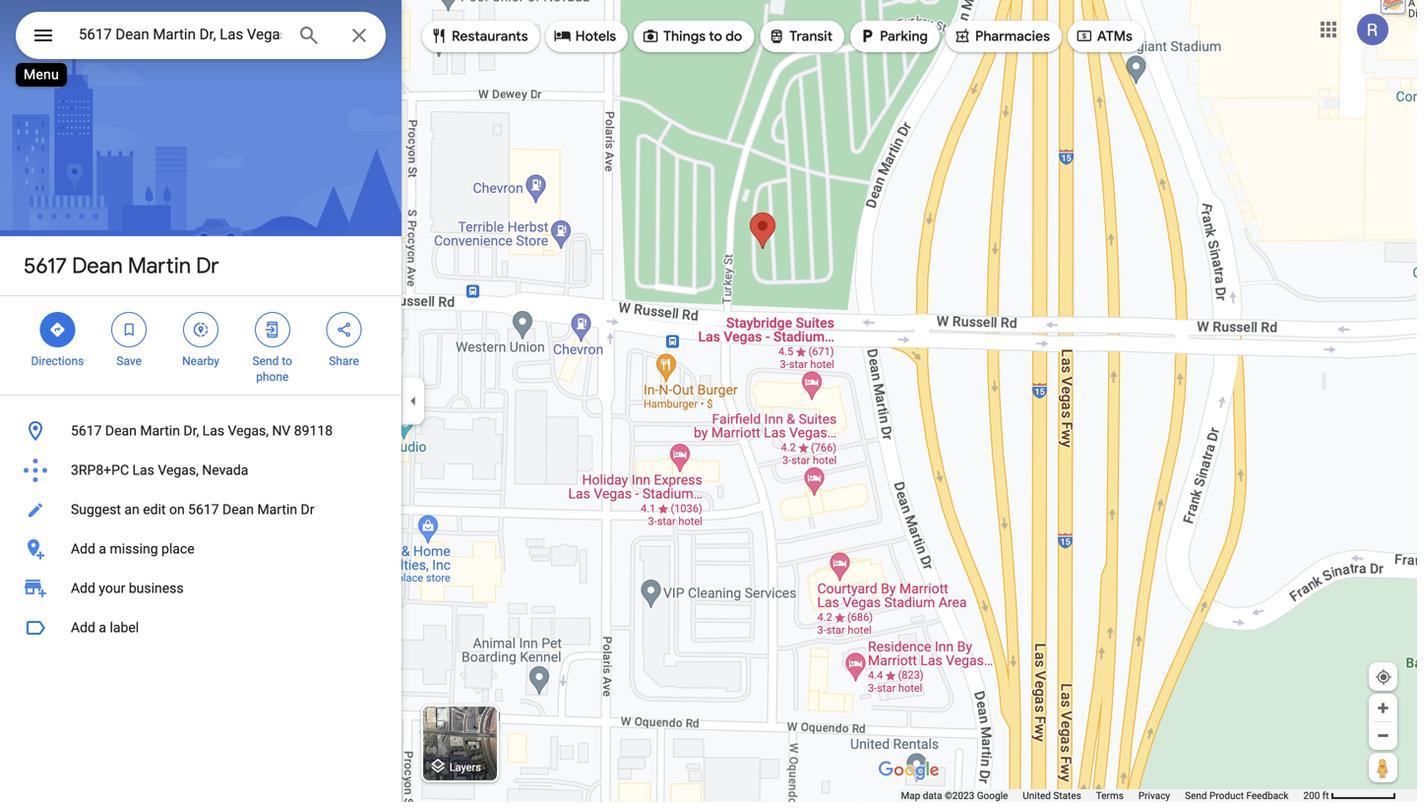 Task type: describe. For each thing, give the bounding box(es) containing it.
add a label button
[[0, 608, 402, 648]]

pharmacies
[[975, 28, 1050, 45]]

states
[[1053, 790, 1081, 802]]

 things to do
[[642, 25, 742, 47]]


[[954, 25, 971, 47]]


[[335, 319, 353, 341]]

privacy
[[1139, 790, 1170, 802]]

on
[[169, 501, 185, 518]]

google maps element
[[0, 0, 1417, 802]]

label
[[110, 620, 139, 636]]

nearby
[[182, 354, 219, 368]]

do
[[726, 28, 742, 45]]


[[49, 319, 66, 341]]

dean for 5617 dean martin dr
[[72, 252, 123, 280]]

united states
[[1023, 790, 1081, 802]]

3rp8+pc las vegas, nevada
[[71, 462, 248, 478]]

to inside the  things to do
[[709, 28, 722, 45]]

feedback
[[1246, 790, 1289, 802]]


[[858, 25, 876, 47]]

 pharmacies
[[954, 25, 1050, 47]]

add for add your business
[[71, 580, 95, 596]]

none field inside 5617 dean martin dr, las vegas, nv 89118 field
[[79, 23, 281, 46]]

a for label
[[99, 620, 106, 636]]

nv
[[272, 423, 291, 439]]

place
[[161, 541, 195, 557]]

200 ft button
[[1304, 790, 1397, 802]]

add for add a label
[[71, 620, 95, 636]]

phone
[[256, 370, 289, 384]]

add a label
[[71, 620, 139, 636]]

save
[[116, 354, 142, 368]]

 hotels
[[554, 25, 616, 47]]


[[768, 25, 786, 47]]

show street view coverage image
[[1369, 753, 1398, 782]]

share
[[329, 354, 359, 368]]

directions
[[31, 354, 84, 368]]

suggest
[[71, 501, 121, 518]]

united
[[1023, 790, 1051, 802]]

show your location image
[[1375, 668, 1393, 686]]

united states button
[[1023, 789, 1081, 802]]

dean for 5617 dean martin dr, las vegas, nv 89118
[[105, 423, 137, 439]]

martin for dr
[[128, 252, 191, 280]]

martin for dr,
[[140, 423, 180, 439]]

missing
[[110, 541, 158, 557]]

5617 for 5617 dean martin dr, las vegas, nv 89118
[[71, 423, 102, 439]]

 transit
[[768, 25, 833, 47]]

google
[[977, 790, 1008, 802]]

data
[[923, 790, 942, 802]]

 atms
[[1076, 25, 1133, 47]]

to inside send to phone
[[282, 354, 292, 368]]

0 horizontal spatial dr
[[196, 252, 219, 280]]


[[1076, 25, 1093, 47]]

0 horizontal spatial las
[[132, 462, 154, 478]]

 parking
[[858, 25, 928, 47]]

privacy button
[[1139, 789, 1170, 802]]

transit
[[790, 28, 833, 45]]

©2023
[[945, 790, 975, 802]]

layers
[[449, 761, 481, 773]]

200
[[1304, 790, 1320, 802]]

dr inside button
[[301, 501, 314, 518]]

google account: ruby anderson  
(rubyanndersson@gmail.com) image
[[1357, 14, 1389, 45]]

an
[[124, 501, 140, 518]]

2 vertical spatial dean
[[222, 501, 254, 518]]



Task type: locate. For each thing, give the bounding box(es) containing it.

[[642, 25, 660, 47]]

5617 up 
[[24, 252, 67, 280]]

things
[[663, 28, 706, 45]]

2 a from the top
[[99, 620, 106, 636]]

hotels
[[575, 28, 616, 45]]

add down suggest
[[71, 541, 95, 557]]

vegas, left nv
[[228, 423, 269, 439]]

dean up  in the left of the page
[[72, 252, 123, 280]]

200 ft
[[1304, 790, 1329, 802]]

collapse side panel image
[[403, 390, 424, 412]]

0 vertical spatial 5617
[[24, 252, 67, 280]]

send product feedback
[[1185, 790, 1289, 802]]

add a missing place button
[[0, 529, 402, 569]]

 search field
[[16, 12, 386, 63]]

0 vertical spatial las
[[202, 423, 224, 439]]

1 vertical spatial martin
[[140, 423, 180, 439]]

5617
[[24, 252, 67, 280], [71, 423, 102, 439], [188, 501, 219, 518]]

1 horizontal spatial las
[[202, 423, 224, 439]]

89118
[[294, 423, 333, 439]]

1 vertical spatial las
[[132, 462, 154, 478]]


[[31, 21, 55, 50]]

add for add a missing place
[[71, 541, 95, 557]]

map
[[901, 790, 920, 802]]

actions for 5617 dean martin dr region
[[0, 296, 402, 395]]

1 horizontal spatial vegas,
[[228, 423, 269, 439]]

0 horizontal spatial 5617
[[24, 252, 67, 280]]

terms button
[[1096, 789, 1124, 802]]

send for send product feedback
[[1185, 790, 1207, 802]]

1 vertical spatial 5617
[[71, 423, 102, 439]]

1 vertical spatial send
[[1185, 790, 1207, 802]]

0 vertical spatial vegas,
[[228, 423, 269, 439]]

1 vertical spatial to
[[282, 354, 292, 368]]

add a missing place
[[71, 541, 195, 557]]

add your business
[[71, 580, 184, 596]]

5617 dean martin dr, las vegas, nv 89118 button
[[0, 411, 402, 451]]

vegas,
[[228, 423, 269, 439], [158, 462, 199, 478]]

1 vertical spatial dean
[[105, 423, 137, 439]]

martin up  in the left of the page
[[128, 252, 191, 280]]

martin down nv
[[257, 501, 297, 518]]

send to phone
[[252, 354, 292, 384]]

0 vertical spatial dr
[[196, 252, 219, 280]]

dean down nevada
[[222, 501, 254, 518]]

nevada
[[202, 462, 248, 478]]

5617 dean martin dr
[[24, 252, 219, 280]]

5617 Dean Martin Dr, Las Vegas, NV 89118 field
[[16, 12, 386, 59]]

 button
[[16, 12, 71, 63]]

0 horizontal spatial to
[[282, 354, 292, 368]]

2 vertical spatial add
[[71, 620, 95, 636]]

1 horizontal spatial 5617
[[71, 423, 102, 439]]

dr,
[[183, 423, 199, 439]]

 restaurants
[[430, 25, 528, 47]]

5617 for 5617 dean martin dr
[[24, 252, 67, 280]]

1 vertical spatial dr
[[301, 501, 314, 518]]

las up edit
[[132, 462, 154, 478]]

5617 dean martin dr, las vegas, nv 89118
[[71, 423, 333, 439]]

2 vertical spatial martin
[[257, 501, 297, 518]]

terms
[[1096, 790, 1124, 802]]

vegas, up on
[[158, 462, 199, 478]]

martin
[[128, 252, 191, 280], [140, 423, 180, 439], [257, 501, 297, 518]]

3rp8+pc las vegas, nevada button
[[0, 451, 402, 490]]

las right dr,
[[202, 423, 224, 439]]

send product feedback button
[[1185, 789, 1289, 802]]

send inside send to phone
[[252, 354, 279, 368]]

suggest an edit on 5617 dean martin dr button
[[0, 490, 402, 529]]

zoom out image
[[1376, 728, 1391, 743]]

1 vertical spatial add
[[71, 580, 95, 596]]

restaurants
[[452, 28, 528, 45]]

product
[[1210, 790, 1244, 802]]

dr
[[196, 252, 219, 280], [301, 501, 314, 518]]

las
[[202, 423, 224, 439], [132, 462, 154, 478]]


[[120, 319, 138, 341]]

a left "label"
[[99, 620, 106, 636]]

dean up 3rp8+pc
[[105, 423, 137, 439]]

1 a from the top
[[99, 541, 106, 557]]

add left "label"
[[71, 620, 95, 636]]

send inside button
[[1185, 790, 1207, 802]]

footer
[[901, 789, 1304, 802]]

0 vertical spatial add
[[71, 541, 95, 557]]

5617 up 3rp8+pc
[[71, 423, 102, 439]]

your
[[99, 580, 125, 596]]

ft
[[1323, 790, 1329, 802]]

dean
[[72, 252, 123, 280], [105, 423, 137, 439], [222, 501, 254, 518]]

0 vertical spatial to
[[709, 28, 722, 45]]

send left product
[[1185, 790, 1207, 802]]

5617 dean martin dr main content
[[0, 0, 402, 802]]

martin left dr,
[[140, 423, 180, 439]]


[[264, 319, 281, 341]]

edit
[[143, 501, 166, 518]]

1 horizontal spatial dr
[[301, 501, 314, 518]]

send
[[252, 354, 279, 368], [1185, 790, 1207, 802]]

1 horizontal spatial to
[[709, 28, 722, 45]]

1 vertical spatial a
[[99, 620, 106, 636]]

add your business link
[[0, 569, 402, 608]]

0 horizontal spatial vegas,
[[158, 462, 199, 478]]

1 horizontal spatial send
[[1185, 790, 1207, 802]]

None field
[[79, 23, 281, 46]]

to left 'do'
[[709, 28, 722, 45]]

a
[[99, 541, 106, 557], [99, 620, 106, 636]]

3 add from the top
[[71, 620, 95, 636]]


[[192, 319, 210, 341]]

to up phone
[[282, 354, 292, 368]]

0 horizontal spatial send
[[252, 354, 279, 368]]

vegas, inside 3rp8+pc las vegas, nevada button
[[158, 462, 199, 478]]

2 add from the top
[[71, 580, 95, 596]]

dr down 89118
[[301, 501, 314, 518]]

a for missing
[[99, 541, 106, 557]]

2 horizontal spatial 5617
[[188, 501, 219, 518]]

parking
[[880, 28, 928, 45]]

5617 right on
[[188, 501, 219, 518]]

footer inside google maps element
[[901, 789, 1304, 802]]

send up phone
[[252, 354, 279, 368]]

atms
[[1097, 28, 1133, 45]]

0 vertical spatial martin
[[128, 252, 191, 280]]

add left your
[[71, 580, 95, 596]]

suggest an edit on 5617 dean martin dr
[[71, 501, 314, 518]]

business
[[129, 580, 184, 596]]

add
[[71, 541, 95, 557], [71, 580, 95, 596], [71, 620, 95, 636]]

3rp8+pc
[[71, 462, 129, 478]]

send for send to phone
[[252, 354, 279, 368]]

footer containing map data ©2023 google
[[901, 789, 1304, 802]]

to
[[709, 28, 722, 45], [282, 354, 292, 368]]

vegas, inside 5617 dean martin dr, las vegas, nv 89118 button
[[228, 423, 269, 439]]

a left 'missing'
[[99, 541, 106, 557]]

0 vertical spatial dean
[[72, 252, 123, 280]]


[[430, 25, 448, 47]]

zoom in image
[[1376, 701, 1391, 715]]

dr up  on the top left
[[196, 252, 219, 280]]

map data ©2023 google
[[901, 790, 1008, 802]]

1 vertical spatial vegas,
[[158, 462, 199, 478]]

0 vertical spatial send
[[252, 354, 279, 368]]

2 vertical spatial 5617
[[188, 501, 219, 518]]

0 vertical spatial a
[[99, 541, 106, 557]]

1 add from the top
[[71, 541, 95, 557]]


[[554, 25, 571, 47]]



Task type: vqa. For each thing, say whether or not it's contained in the screenshot.
"Do"
yes



